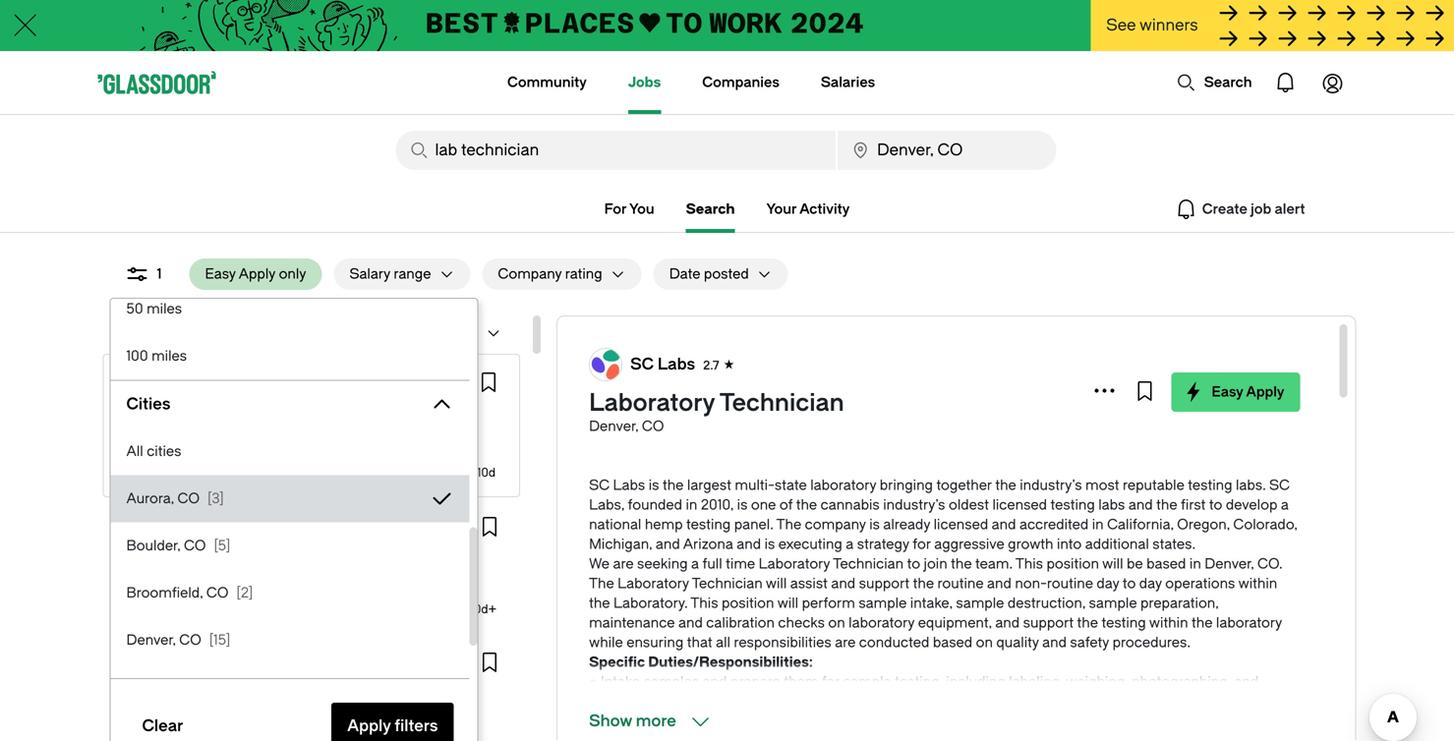 Task type: vqa. For each thing, say whether or not it's contained in the screenshot.
2nd Reviews from the bottom of the page
no



Task type: describe. For each thing, give the bounding box(es) containing it.
duties/responsibilities:
[[648, 655, 813, 671]]

search button
[[1167, 63, 1263, 102]]

$45k
[[119, 719, 147, 733]]

easy apply button
[[1172, 373, 1301, 412]]

apply inside jobs list element
[[159, 467, 186, 479]]

and up growth
[[992, 517, 1017, 533]]

jobs list element
[[102, 353, 521, 742]]

and down duties/responsibilities:
[[703, 674, 727, 691]]

reputable
[[1123, 478, 1185, 494]]

is left one
[[737, 497, 748, 513]]

already
[[884, 517, 931, 533]]

$19.00
[[120, 447, 154, 460]]

national
[[589, 517, 642, 533]]

organizing
[[589, 694, 658, 710]]

the up 'maintenance' at the left
[[589, 596, 610, 612]]

the right of
[[797, 497, 818, 513]]

prepare
[[731, 674, 781, 691]]

for you link
[[605, 198, 655, 221]]

1 button
[[110, 259, 178, 290]]

1 vertical spatial are
[[835, 635, 856, 651]]

2.7 inside jobs list element
[[207, 376, 223, 390]]

denver, inside cities list box
[[126, 633, 176, 649]]

and down team.
[[988, 576, 1012, 592]]

0 vertical spatial 2.7
[[703, 359, 720, 373]]

englewood, co [2]
[[126, 680, 253, 696]]

Search location field
[[838, 131, 1057, 170]]

- for $70k
[[150, 583, 156, 597]]

laboratory up conducted
[[849, 615, 915, 632]]

founded
[[628, 497, 683, 513]]

companies link
[[703, 51, 780, 114]]

denver, co $19.00 - $20.00
[[120, 427, 204, 460]]

10d
[[478, 466, 496, 480]]

1 day from the left
[[1097, 576, 1120, 592]]

1 vertical spatial this
[[691, 596, 719, 612]]

date
[[670, 266, 701, 282]]

labs for 'sc labs logo' in the jobs list element
[[172, 376, 199, 390]]

your activity link
[[767, 198, 850, 221]]

1 vertical spatial samples
[[661, 694, 716, 710]]

2 vertical spatial a
[[692, 556, 699, 573]]

30d+
[[467, 603, 497, 617]]

co for denver, co [15]
[[179, 633, 201, 649]]

1 vertical spatial search
[[686, 201, 735, 217]]

easy apply only button
[[189, 259, 322, 290]]

1 vertical spatial for
[[822, 674, 840, 691]]

sample down conducted
[[844, 674, 892, 691]]

and right photographing,
[[1235, 674, 1259, 691]]

see winners
[[1107, 16, 1199, 34]]

sample up conducted
[[859, 596, 907, 612]]

labs for 'sc labs logo' to the right
[[658, 356, 696, 374]]

sc up labs,
[[589, 478, 610, 494]]

broomfield, co [2]
[[126, 585, 253, 602]]

co for aurora, co [3]
[[178, 491, 200, 507]]

0 vertical spatial will
[[1103, 556, 1124, 573]]

time
[[726, 556, 756, 573]]

and up california,
[[1129, 497, 1154, 513]]

distance list box
[[111, 50, 470, 380]]

1 vertical spatial within
[[1150, 615, 1189, 632]]

(employer
[[190, 583, 247, 597]]

search inside button
[[1205, 74, 1253, 91]]

hemp
[[645, 517, 683, 533]]

the down 'preparation,'
[[1192, 615, 1213, 632]]

first
[[1181, 497, 1206, 513]]

easy apply only
[[205, 266, 306, 282]]

englewood,
[[126, 680, 203, 696]]

responsibilities
[[734, 635, 832, 651]]

the up founded
[[663, 478, 684, 494]]

miles for 50 miles
[[147, 301, 182, 317]]

boulder, co [5]
[[126, 538, 231, 554]]

1 horizontal spatial in
[[1093, 517, 1104, 533]]

show more button
[[589, 710, 712, 734]]

team.
[[976, 556, 1013, 573]]

1 horizontal spatial based
[[1147, 556, 1187, 573]]

0 horizontal spatial to
[[908, 556, 921, 573]]

see winners link
[[1091, 0, 1455, 53]]

aurora,
[[126, 491, 174, 507]]

0 vertical spatial for
[[913, 537, 931, 553]]

assist
[[791, 576, 828, 592]]

sc inside jobs list element
[[151, 376, 169, 390]]

easy inside easy apply button
[[1212, 384, 1244, 400]]

2 day from the left
[[1140, 576, 1163, 592]]

easy inside jobs list element
[[135, 467, 157, 479]]

1 horizontal spatial the
[[777, 517, 802, 533]]

sc labs inside jobs list element
[[151, 376, 199, 390]]

the right together
[[996, 478, 1017, 494]]

0 horizontal spatial on
[[829, 615, 846, 632]]

salaries link
[[821, 51, 876, 114]]

co for englewood, co [2]
[[207, 680, 229, 696]]

california,
[[1108, 517, 1174, 533]]

see
[[1107, 16, 1137, 34]]

- inside denver, co $19.00 - $20.00
[[157, 447, 163, 460]]

the up intake,
[[913, 576, 935, 592]]

2 vertical spatial to
[[1123, 576, 1136, 592]]

test
[[148, 516, 172, 530]]

sc up laboratory technician denver, co
[[631, 356, 654, 374]]

into
[[1057, 537, 1082, 553]]

1 horizontal spatial sc labs
[[631, 356, 696, 374]]

search link
[[686, 198, 735, 221]]

bringing
[[880, 478, 934, 494]]

co for broomfield, co [2]
[[207, 585, 229, 602]]

salary range button
[[334, 259, 431, 290]]

jobs
[[628, 74, 661, 91]]

$70k
[[159, 583, 187, 597]]

date posted button
[[654, 259, 749, 290]]

sc labs is the largest multi-state laboratory bringing together the industry's most reputable testing labs. sc labs, founded in 2010, is one of the cannabis industry's oldest licensed testing labs and the first to develop a national hemp testing panel. the company is already licensed and accredited in california, oregon, colorado, michigan, and arizona and is executing a strategy for aggressive growth into additional states. we are seeking a full time laboratory technician to join the team. this position will be based in denver, co. the laboratory technician will assist and support the routine and non-routine day to day operations within the laboratory. this position will perform sample intake, sample destruction, sample preparation, maintenance and calibration checks on laboratory equipment, and support the testing within the laboratory while ensuring that all responsibilities are conducted based on quality and safety procedures. specific duties/responsibilities: ● intake samples and prepare them for sample testing, including labeling, weighing, photographing, and organizing samples
[[589, 478, 1298, 710]]

1 vertical spatial based
[[933, 635, 973, 651]]

1 vertical spatial technician
[[833, 556, 904, 573]]

the down reputable
[[1157, 497, 1178, 513]]

cities button
[[111, 389, 423, 421]]

0 horizontal spatial position
[[722, 596, 775, 612]]

the down aggressive
[[951, 556, 972, 573]]

the up safety
[[1078, 615, 1099, 632]]

and up perform
[[832, 576, 856, 592]]

all
[[716, 635, 731, 651]]

2 routine from the left
[[1048, 576, 1094, 592]]

0 vertical spatial support
[[859, 576, 910, 592]]

none field 'search location'
[[838, 131, 1057, 170]]

and down panel.
[[737, 537, 761, 553]]

measurement
[[198, 516, 277, 530]]

easy apply inside jobs list element
[[135, 467, 186, 479]]

while
[[589, 635, 623, 651]]

0 vertical spatial this
[[1016, 556, 1044, 573]]

you
[[630, 201, 655, 217]]

together
[[937, 478, 992, 494]]

range
[[394, 266, 431, 282]]

community link
[[508, 51, 587, 114]]

laboratory up cannabis at the bottom right
[[811, 478, 877, 494]]

and down hemp at the bottom left of the page
[[656, 537, 680, 553]]

0 horizontal spatial are
[[613, 556, 634, 573]]

co inside laboratory technician denver, co
[[642, 419, 664, 435]]

2 vertical spatial technician
[[692, 576, 763, 592]]

develop
[[1227, 497, 1278, 513]]

procedures.
[[1113, 635, 1191, 651]]

$45k - $65k
[[119, 719, 187, 733]]

oregon,
[[1178, 517, 1231, 533]]

denver, inside denver, co $19.00 - $20.00
[[120, 427, 162, 441]]

sample up equipment,
[[957, 596, 1005, 612]]

more
[[636, 713, 677, 731]]

equipment,
[[918, 615, 992, 632]]

1 vertical spatial the
[[589, 576, 614, 592]]

jobs link
[[628, 51, 661, 114]]

[2] for broomfield, co [2]
[[237, 585, 253, 602]]

2 vertical spatial laboratory
[[618, 576, 689, 592]]

est.)
[[250, 583, 273, 597]]

co for boulder, co [5]
[[184, 538, 206, 554]]

$50k - $70k (employer est.)
[[119, 583, 273, 597]]

broomfield,
[[126, 585, 203, 602]]

laboratory inside laboratory technician denver, co
[[589, 390, 715, 417]]

labs,
[[589, 497, 625, 513]]

cities
[[126, 395, 171, 414]]

all cities button
[[111, 428, 470, 476]]



Task type: locate. For each thing, give the bounding box(es) containing it.
0 horizontal spatial 2.7
[[207, 376, 223, 390]]

co for denver, co $19.00 - $20.00
[[165, 427, 184, 441]]

will down additional
[[1103, 556, 1124, 573]]

company
[[805, 517, 866, 533]]

1 horizontal spatial day
[[1140, 576, 1163, 592]]

denver, up labs,
[[589, 419, 639, 435]]

0 horizontal spatial this
[[691, 596, 719, 612]]

largest
[[687, 478, 732, 494]]

arizona
[[683, 537, 734, 553]]

[5]
[[214, 538, 231, 554]]

co down bhd test and measurement
[[184, 538, 206, 554]]

2 vertical spatial easy
[[135, 467, 157, 479]]

denver, down broomfield,
[[126, 633, 176, 649]]

activity
[[800, 201, 850, 217]]

bhd test and measurement
[[119, 516, 277, 530]]

most
[[1086, 478, 1120, 494]]

all cities
[[126, 444, 181, 460]]

them
[[784, 674, 819, 691]]

apply
[[239, 266, 276, 282], [1247, 384, 1285, 400], [159, 467, 186, 479]]

1 horizontal spatial apply
[[239, 266, 276, 282]]

2 [2] from the top
[[237, 680, 253, 696]]

technician inside laboratory technician denver, co
[[720, 390, 845, 417]]

cities
[[147, 444, 181, 460]]

routine down join
[[938, 576, 984, 592]]

labs up labs,
[[613, 478, 646, 494]]

labs down 100 miles
[[172, 376, 199, 390]]

day down additional
[[1097, 576, 1120, 592]]

sc labs logo image down "100"
[[121, 372, 142, 393]]

2 vertical spatial in
[[1190, 556, 1202, 573]]

easy apply
[[1212, 384, 1285, 400], [135, 467, 186, 479]]

a up colorado,
[[1282, 497, 1289, 513]]

licensed up accredited on the right
[[993, 497, 1048, 513]]

the
[[663, 478, 684, 494], [996, 478, 1017, 494], [797, 497, 818, 513], [1157, 497, 1178, 513], [951, 556, 972, 573], [913, 576, 935, 592], [589, 596, 610, 612], [1078, 615, 1099, 632], [1192, 615, 1213, 632]]

search up date posted on the top of the page
[[686, 201, 735, 217]]

co left the [15]
[[179, 633, 201, 649]]

and inside jobs list element
[[175, 516, 195, 530]]

co up the cities
[[165, 427, 184, 441]]

and left safety
[[1043, 635, 1067, 651]]

calibration
[[707, 615, 775, 632]]

date posted
[[670, 266, 749, 282]]

2 horizontal spatial to
[[1210, 497, 1223, 513]]

1 vertical spatial easy
[[1212, 384, 1244, 400]]

2 none field from the left
[[838, 131, 1057, 170]]

support down strategy
[[859, 576, 910, 592]]

0 horizontal spatial sc labs logo image
[[121, 372, 142, 393]]

day down be
[[1140, 576, 1163, 592]]

sample down be
[[1090, 596, 1138, 612]]

cities list box
[[111, 428, 470, 742]]

industry's up already
[[884, 497, 946, 513]]

bhd
[[119, 516, 146, 530]]

0 vertical spatial within
[[1239, 576, 1278, 592]]

labs up laboratory technician denver, co
[[658, 356, 696, 374]]

easy right 1
[[205, 266, 236, 282]]

2 horizontal spatial a
[[1282, 497, 1289, 513]]

denver, inside "sc labs is the largest multi-state laboratory bringing together the industry's most reputable testing labs. sc labs, founded in 2010, is one of the cannabis industry's oldest licensed testing labs and the first to develop a national hemp testing panel. the company is already licensed and accredited in california, oregon, colorado, michigan, and arizona and is executing a strategy for aggressive growth into additional states. we are seeking a full time laboratory technician to join the team. this position will be based in denver, co. the laboratory technician will assist and support the routine and non-routine day to day operations within the laboratory. this position will perform sample intake, sample destruction, sample preparation, maintenance and calibration checks on laboratory equipment, and support the testing within the laboratory while ensuring that all responsibilities are conducted based on quality and safety procedures. specific duties/responsibilities: ● intake samples and prepare them for sample testing, including labeling, weighing, photographing, and organizing samples"
[[1205, 556, 1255, 573]]

are down michigan,
[[613, 556, 634, 573]]

checks
[[779, 615, 825, 632]]

1 horizontal spatial licensed
[[993, 497, 1048, 513]]

0 horizontal spatial a
[[692, 556, 699, 573]]

1 vertical spatial licensed
[[934, 517, 989, 533]]

laboratory down 'co.'
[[1217, 615, 1283, 632]]

co.
[[1258, 556, 1283, 573]]

to right the first
[[1210, 497, 1223, 513]]

1 vertical spatial easy apply
[[135, 467, 186, 479]]

1 horizontal spatial industry's
[[1020, 478, 1083, 494]]

is up founded
[[649, 478, 660, 494]]

colorado,
[[1234, 517, 1298, 533]]

-
[[157, 447, 163, 460], [150, 583, 156, 597], [150, 719, 155, 733]]

0 horizontal spatial in
[[686, 497, 698, 513]]

sc labs down 100 miles
[[151, 376, 199, 390]]

your activity
[[767, 201, 850, 217]]

1 horizontal spatial to
[[1123, 576, 1136, 592]]

including
[[947, 674, 1006, 691]]

support
[[859, 576, 910, 592], [1024, 615, 1074, 632]]

0 vertical spatial technician
[[720, 390, 845, 417]]

co up bhd test and measurement
[[178, 491, 200, 507]]

1 horizontal spatial none field
[[838, 131, 1057, 170]]

ensuring
[[627, 635, 684, 651]]

additional
[[1086, 537, 1150, 553]]

0 vertical spatial labs
[[658, 356, 696, 374]]

- right $45k
[[150, 719, 155, 733]]

1 vertical spatial sc labs
[[151, 376, 199, 390]]

based down states.
[[1147, 556, 1187, 573]]

industry's up accredited on the right
[[1020, 478, 1083, 494]]

1 horizontal spatial position
[[1047, 556, 1100, 573]]

easy apply down the cities
[[135, 467, 186, 479]]

sc labs up laboratory technician denver, co
[[631, 356, 696, 374]]

industry's
[[1020, 478, 1083, 494], [884, 497, 946, 513]]

1 vertical spatial position
[[722, 596, 775, 612]]

0 vertical spatial sc labs
[[631, 356, 696, 374]]

we
[[589, 556, 610, 573]]

samples
[[644, 674, 699, 691], [661, 694, 716, 710]]

2 horizontal spatial in
[[1190, 556, 1202, 573]]

1 horizontal spatial are
[[835, 635, 856, 651]]

1 vertical spatial apply
[[1247, 384, 1285, 400]]

show
[[589, 713, 633, 731]]

strategy
[[858, 537, 910, 553]]

a down company
[[846, 537, 854, 553]]

to left join
[[908, 556, 921, 573]]

easy inside button
[[205, 266, 236, 282]]

are down perform
[[835, 635, 856, 651]]

apply down the cities
[[159, 467, 186, 479]]

0 horizontal spatial for
[[822, 674, 840, 691]]

one
[[751, 497, 777, 513]]

- right $19.00
[[157, 447, 163, 460]]

50 miles button
[[111, 286, 470, 333]]

executing
[[779, 537, 843, 553]]

this
[[1016, 556, 1044, 573], [691, 596, 719, 612]]

is down panel.
[[765, 537, 775, 553]]

none field "search keyword"
[[396, 131, 836, 170]]

1 vertical spatial laboratory
[[759, 556, 830, 573]]

routine up destruction,
[[1048, 576, 1094, 592]]

labs inside "sc labs is the largest multi-state laboratory bringing together the industry's most reputable testing labs. sc labs, founded in 2010, is one of the cannabis industry's oldest licensed testing labs and the first to develop a national hemp testing panel. the company is already licensed and accredited in california, oregon, colorado, michigan, and arizona and is executing a strategy for aggressive growth into additional states. we are seeking a full time laboratory technician to join the team. this position will be based in denver, co. the laboratory technician will assist and support the routine and non-routine day to day operations within the laboratory. this position will perform sample intake, sample destruction, sample preparation, maintenance and calibration checks on laboratory equipment, and support the testing within the laboratory while ensuring that all responsibilities are conducted based on quality and safety procedures. specific duties/responsibilities: ● intake samples and prepare them for sample testing, including labeling, weighing, photographing, and organizing samples"
[[613, 478, 646, 494]]

panel.
[[735, 517, 774, 533]]

position up calibration
[[722, 596, 775, 612]]

0 horizontal spatial easy
[[135, 467, 157, 479]]

state
[[775, 478, 807, 494]]

a left full
[[692, 556, 699, 573]]

1 none field from the left
[[396, 131, 836, 170]]

0 vertical spatial industry's
[[1020, 478, 1083, 494]]

1 horizontal spatial a
[[846, 537, 854, 553]]

the down we
[[589, 576, 614, 592]]

1 vertical spatial will
[[766, 576, 787, 592]]

1 vertical spatial support
[[1024, 615, 1074, 632]]

0 horizontal spatial day
[[1097, 576, 1120, 592]]

company rating
[[498, 266, 603, 282]]

multi-
[[735, 478, 775, 494]]

1 horizontal spatial 2.7
[[703, 359, 720, 373]]

0 horizontal spatial none field
[[396, 131, 836, 170]]

1 vertical spatial a
[[846, 537, 854, 553]]

perform
[[802, 596, 856, 612]]

on left quality
[[976, 635, 993, 651]]

within down 'co.'
[[1239, 576, 1278, 592]]

sc labs logo image
[[590, 349, 622, 381], [121, 372, 142, 393]]

in down the labs
[[1093, 517, 1104, 533]]

growth
[[1008, 537, 1054, 553]]

- for $65k
[[150, 719, 155, 733]]

denver, up all
[[120, 427, 162, 441]]

testing up "arizona"
[[687, 517, 731, 533]]

labs
[[1099, 497, 1126, 513]]

0 vertical spatial apply
[[239, 266, 276, 282]]

1 [2] from the top
[[237, 585, 253, 602]]

laboratory
[[589, 390, 715, 417], [759, 556, 830, 573], [618, 576, 689, 592]]

0 horizontal spatial industry's
[[884, 497, 946, 513]]

0 vertical spatial samples
[[644, 674, 699, 691]]

1 horizontal spatial easy apply
[[1212, 384, 1285, 400]]

co up founded
[[642, 419, 664, 435]]

50 miles
[[126, 301, 182, 317]]

accredited
[[1020, 517, 1089, 533]]

- left $70k
[[150, 583, 156, 597]]

in left 2010,
[[686, 497, 698, 513]]

quality
[[997, 635, 1039, 651]]

1 horizontal spatial this
[[1016, 556, 1044, 573]]

testing up procedures.
[[1102, 615, 1147, 632]]

miles for 100 miles
[[152, 348, 187, 364]]

1 vertical spatial labs
[[172, 376, 199, 390]]

of
[[780, 497, 793, 513]]

0 horizontal spatial search
[[686, 201, 735, 217]]

2 vertical spatial -
[[150, 719, 155, 733]]

0 horizontal spatial easy apply
[[135, 467, 186, 479]]

denver, up the operations
[[1205, 556, 1255, 573]]

●
[[589, 674, 598, 691]]

salary range
[[350, 266, 431, 282]]

sc labs logo image down rating
[[590, 349, 622, 381]]

2 vertical spatial labs
[[613, 478, 646, 494]]

0 vertical spatial position
[[1047, 556, 1100, 573]]

lottie animation container image
[[429, 51, 508, 112], [429, 51, 508, 112], [1263, 59, 1310, 106], [1263, 59, 1310, 106], [1310, 59, 1357, 106], [1310, 59, 1357, 106]]

1 routine from the left
[[938, 576, 984, 592]]

search down see winners link
[[1205, 74, 1253, 91]]

apply up the labs.
[[1247, 384, 1285, 400]]

this down growth
[[1016, 556, 1044, 573]]

and up that
[[679, 615, 703, 632]]

1 horizontal spatial routine
[[1048, 576, 1094, 592]]

licensed down oldest
[[934, 517, 989, 533]]

and
[[1129, 497, 1154, 513], [175, 516, 195, 530], [992, 517, 1017, 533], [656, 537, 680, 553], [737, 537, 761, 553], [832, 576, 856, 592], [988, 576, 1012, 592], [679, 615, 703, 632], [996, 615, 1020, 632], [1043, 635, 1067, 651], [703, 674, 727, 691], [1235, 674, 1259, 691]]

will left assist
[[766, 576, 787, 592]]

1 vertical spatial 2.7
[[207, 376, 223, 390]]

in up the operations
[[1190, 556, 1202, 573]]

$20.00
[[166, 447, 204, 460]]

and up quality
[[996, 615, 1020, 632]]

this up that
[[691, 596, 719, 612]]

0 horizontal spatial licensed
[[934, 517, 989, 533]]

within down 'preparation,'
[[1150, 615, 1189, 632]]

1 vertical spatial -
[[150, 583, 156, 597]]

labs inside jobs list element
[[172, 376, 199, 390]]

1 vertical spatial in
[[1093, 517, 1104, 533]]

full
[[703, 556, 723, 573]]

sc up the cities
[[151, 376, 169, 390]]

0 vertical spatial laboratory
[[589, 390, 715, 417]]

for right them
[[822, 674, 840, 691]]

miles right 50
[[147, 301, 182, 317]]

2 horizontal spatial easy
[[1212, 384, 1244, 400]]

1
[[157, 266, 162, 282]]

technician down strategy
[[833, 556, 904, 573]]

on down perform
[[829, 615, 846, 632]]

show more
[[589, 713, 677, 731]]

conducted
[[860, 635, 930, 651]]

None field
[[396, 131, 836, 170], [838, 131, 1057, 170]]

technician up state
[[720, 390, 845, 417]]

denver, co [15]
[[126, 633, 231, 649]]

intake
[[601, 674, 641, 691]]

2 vertical spatial apply
[[159, 467, 186, 479]]

1 vertical spatial industry's
[[884, 497, 946, 513]]

only
[[279, 266, 306, 282]]

will
[[1103, 556, 1124, 573], [766, 576, 787, 592], [778, 596, 799, 612]]

[2] for englewood, co [2]
[[237, 680, 253, 696]]

0 horizontal spatial support
[[859, 576, 910, 592]]

on
[[829, 615, 846, 632], [976, 635, 993, 651]]

the down of
[[777, 517, 802, 533]]

$50k
[[119, 583, 147, 597]]

1 horizontal spatial on
[[976, 635, 993, 651]]

1 horizontal spatial labs
[[613, 478, 646, 494]]

destruction,
[[1008, 596, 1086, 612]]

seeking
[[637, 556, 688, 573]]

testing up accredited on the right
[[1051, 497, 1096, 513]]

2 horizontal spatial apply
[[1247, 384, 1285, 400]]

cannabis
[[821, 497, 880, 513]]

0 vertical spatial are
[[613, 556, 634, 573]]

co left est.)
[[207, 585, 229, 602]]

position down "into"
[[1047, 556, 1100, 573]]

specific
[[589, 655, 645, 671]]

0 vertical spatial the
[[777, 517, 802, 533]]

0 horizontal spatial the
[[589, 576, 614, 592]]

0 horizontal spatial within
[[1150, 615, 1189, 632]]

join
[[924, 556, 948, 573]]

sc labs logo image inside jobs list element
[[121, 372, 142, 393]]

is up strategy
[[870, 517, 880, 533]]

support down destruction,
[[1024, 615, 1074, 632]]

easy apply inside easy apply button
[[1212, 384, 1285, 400]]

for up join
[[913, 537, 931, 553]]

0 horizontal spatial labs
[[172, 376, 199, 390]]

1 horizontal spatial search
[[1205, 74, 1253, 91]]

operations
[[1166, 576, 1236, 592]]

100 miles
[[126, 348, 187, 364]]

and up "boulder, co [5]"
[[175, 516, 195, 530]]

2 horizontal spatial labs
[[658, 356, 696, 374]]

aurora, co [3]
[[126, 491, 224, 507]]

salary
[[350, 266, 390, 282]]

labs.
[[1236, 478, 1267, 494]]

0 vertical spatial a
[[1282, 497, 1289, 513]]

1 vertical spatial [2]
[[237, 680, 253, 696]]

sc right the labs.
[[1270, 478, 1291, 494]]

co inside denver, co $19.00 - $20.00
[[165, 427, 184, 441]]

1 horizontal spatial for
[[913, 537, 931, 553]]

based down equipment,
[[933, 635, 973, 651]]

0 vertical spatial in
[[686, 497, 698, 513]]

0 vertical spatial search
[[1205, 74, 1253, 91]]

laboratory.
[[614, 596, 688, 612]]

within
[[1239, 576, 1278, 592], [1150, 615, 1189, 632]]

1 vertical spatial miles
[[152, 348, 187, 364]]

denver, inside laboratory technician denver, co
[[589, 419, 639, 435]]

1 vertical spatial on
[[976, 635, 993, 651]]

100
[[126, 348, 148, 364]]

0 vertical spatial based
[[1147, 556, 1187, 573]]

1 horizontal spatial within
[[1239, 576, 1278, 592]]

photographing,
[[1132, 674, 1232, 691]]

testing up the first
[[1189, 478, 1233, 494]]

lottie animation container image
[[1177, 73, 1197, 92], [1177, 73, 1197, 92]]

2 vertical spatial will
[[778, 596, 799, 612]]

0 horizontal spatial based
[[933, 635, 973, 651]]

preparation,
[[1141, 596, 1219, 612]]

1 horizontal spatial support
[[1024, 615, 1074, 632]]

1 horizontal spatial sc labs logo image
[[590, 349, 622, 381]]

[15]
[[209, 633, 231, 649]]

Search keyword field
[[396, 131, 836, 170]]

0 vertical spatial miles
[[147, 301, 182, 317]]



